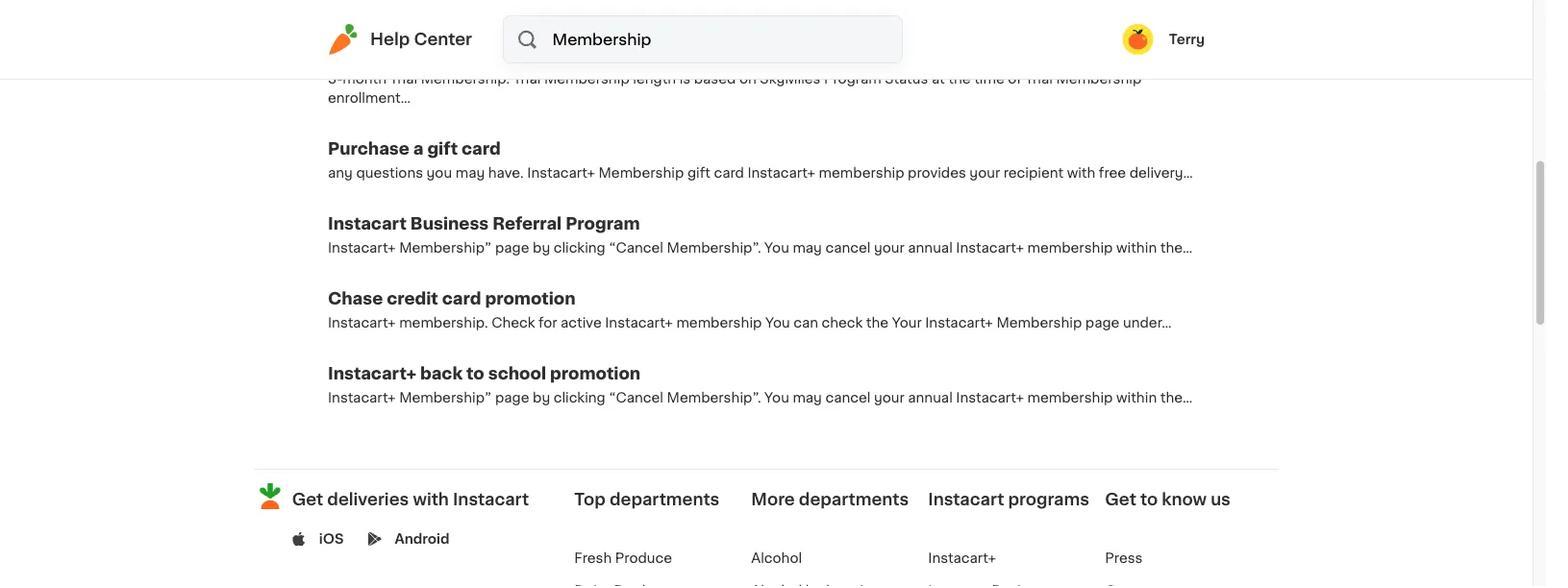 Task type: describe. For each thing, give the bounding box(es) containing it.
for
[[538, 316, 557, 330]]

card inside chase credit card promotion instacart+ membership . check for active instacart+ membership you can check the your instacart+ membership page under…
[[442, 291, 481, 307]]

" inside the 'instacart+ back to school promotion instacart+ membership " page by clicking "cancel membership ". you may cancel your annual instacart+ membership within the…'
[[485, 391, 492, 405]]

program inside delta skymiles promotion 3-month trial membership . trial membership length is based on skymiles program status at the time of trial membership enrollment…
[[824, 72, 881, 86]]

us
[[1211, 492, 1231, 508]]

any
[[328, 166, 353, 180]]

length
[[633, 72, 676, 86]]

instacart for instacart programs
[[928, 492, 1004, 508]]

1 vertical spatial to
[[1140, 492, 1158, 508]]

by inside instacart business referral program instacart+ membership " page by clicking "cancel membership ". you may cancel your annual instacart+ membership within the…
[[533, 241, 550, 255]]

back
[[420, 366, 463, 382]]

the… inside the 'instacart+ back to school promotion instacart+ membership " page by clicking "cancel membership ". you may cancel your annual instacart+ membership within the…'
[[1160, 391, 1192, 405]]

have.
[[488, 166, 524, 180]]

". inside instacart business referral program instacart+ membership " page by clicking "cancel membership ". you may cancel your annual instacart+ membership within the…
[[752, 241, 761, 255]]

check
[[492, 316, 535, 330]]

chase credit card promotion instacart+ membership . check for active instacart+ membership you can check the your instacart+ membership page under…
[[328, 291, 1171, 330]]

"cancel inside instacart business referral program instacart+ membership " page by clicking "cancel membership ". you may cancel your annual instacart+ membership within the…
[[609, 241, 663, 255]]

may inside purchase a gift card any questions you may have. instacart+ membership gift card instacart+ membership provides your recipient with free delivery…
[[455, 166, 485, 180]]

on
[[739, 72, 756, 86]]

more
[[751, 492, 795, 508]]

delta skymiles promotion 3-month trial membership . trial membership length is based on skymiles program status at the time of trial membership enrollment…
[[328, 47, 1142, 105]]

purchase a gift card any questions you may have. instacart+ membership gift card instacart+ membership provides your recipient with free delivery…
[[328, 141, 1193, 180]]

chase credit card promotion link
[[328, 291, 576, 307]]

recipient
[[1004, 166, 1063, 180]]

may inside the 'instacart+ back to school promotion instacart+ membership " page by clicking "cancel membership ". you may cancel your annual instacart+ membership within the…'
[[793, 391, 822, 405]]

you inside instacart business referral program instacart+ membership " page by clicking "cancel membership ". you may cancel your annual instacart+ membership within the…
[[764, 241, 789, 255]]

your
[[892, 316, 922, 330]]

fresh produce link
[[574, 552, 672, 565]]

your inside the 'instacart+ back to school promotion instacart+ membership " page by clicking "cancel membership ". you may cancel your annual instacart+ membership within the…'
[[874, 391, 904, 405]]

android link
[[395, 530, 449, 549]]

questions
[[356, 166, 423, 180]]

terry
[[1169, 33, 1205, 46]]

help center
[[370, 31, 472, 48]]

programs
[[1008, 492, 1089, 508]]

referral
[[492, 216, 562, 232]]

annual inside instacart business referral program instacart+ membership " page by clicking "cancel membership ". you may cancel your annual instacart+ membership within the…
[[908, 241, 953, 255]]

. inside delta skymiles promotion 3-month trial membership . trial membership length is based on skymiles program status at the time of trial membership enrollment…
[[506, 72, 510, 86]]

get for get to know us
[[1105, 492, 1136, 508]]

to inside the 'instacart+ back to school promotion instacart+ membership " page by clicking "cancel membership ". you may cancel your annual instacart+ membership within the…'
[[466, 366, 484, 382]]

free
[[1099, 166, 1126, 180]]

page inside the 'instacart+ back to school promotion instacart+ membership " page by clicking "cancel membership ". you may cancel your annual instacart+ membership within the…'
[[495, 391, 529, 405]]

page inside instacart business referral program instacart+ membership " page by clicking "cancel membership ". you may cancel your annual instacart+ membership within the…
[[495, 241, 529, 255]]

delivery…
[[1129, 166, 1193, 180]]

". inside the 'instacart+ back to school promotion instacart+ membership " page by clicking "cancel membership ". you may cancel your annual instacart+ membership within the…'
[[752, 391, 761, 405]]

annual inside the 'instacart+ back to school promotion instacart+ membership " page by clicking "cancel membership ". you may cancel your annual instacart+ membership within the…'
[[908, 391, 953, 405]]

cancel inside the 'instacart+ back to school promotion instacart+ membership " page by clicking "cancel membership ". you may cancel your annual instacart+ membership within the…'
[[825, 391, 870, 405]]

within inside the 'instacart+ back to school promotion instacart+ membership " page by clicking "cancel membership ". you may cancel your annual instacart+ membership within the…'
[[1116, 391, 1157, 405]]

the inside chase credit card promotion instacart+ membership . check for active instacart+ membership you can check the your instacart+ membership page under…
[[866, 316, 889, 330]]

clicking inside the 'instacart+ back to school promotion instacart+ membership " page by clicking "cancel membership ". you may cancel your annual instacart+ membership within the…'
[[554, 391, 605, 405]]

the inside delta skymiles promotion 3-month trial membership . trial membership length is based on skymiles program status at the time of trial membership enrollment…
[[948, 72, 971, 86]]

terry link
[[1123, 24, 1205, 55]]

instacart+ back to school promotion link
[[328, 366, 641, 382]]

you inside chase credit card promotion instacart+ membership . check for active instacart+ membership you can check the your instacart+ membership page under…
[[765, 316, 790, 330]]

based
[[694, 72, 736, 86]]

3 trial from the left
[[1025, 72, 1053, 86]]

2 trial from the left
[[513, 72, 541, 86]]

your for instacart business referral program
[[874, 241, 904, 255]]

get to know us
[[1105, 492, 1231, 508]]

with inside purchase a gift card any questions you may have. instacart+ membership gift card instacart+ membership provides your recipient with free delivery…
[[1067, 166, 1095, 180]]

1 horizontal spatial skymiles
[[760, 72, 821, 86]]

get for get deliveries with instacart
[[292, 492, 323, 508]]

delta skymiles promotion link
[[328, 47, 551, 63]]

school
[[488, 366, 546, 382]]

under…
[[1123, 316, 1171, 330]]

is
[[679, 72, 691, 86]]

chase
[[328, 291, 383, 307]]

instacart business referral program link
[[328, 216, 640, 232]]



Task type: locate. For each thing, give the bounding box(es) containing it.
a
[[413, 141, 423, 157]]

". up chase credit card promotion instacart+ membership . check for active instacart+ membership you can check the your instacart+ membership page under…
[[752, 241, 761, 255]]

0 horizontal spatial to
[[466, 366, 484, 382]]

0 vertical spatial "cancel
[[609, 241, 663, 255]]

0 horizontal spatial program
[[566, 216, 640, 232]]

departments up produce
[[610, 492, 719, 508]]

purchase a gift card link
[[328, 141, 501, 157]]

alcohol link
[[751, 552, 802, 565]]

instacart+ back to school promotion instacart+ membership " page by clicking "cancel membership ". you may cancel your annual instacart+ membership within the…
[[328, 366, 1192, 405]]

instacart shopper app logo image
[[254, 481, 286, 512]]

1 vertical spatial .
[[485, 316, 488, 330]]

1 vertical spatial with
[[413, 492, 449, 508]]

2 horizontal spatial trial
[[1025, 72, 1053, 86]]

" inside instacart business referral program instacart+ membership " page by clicking "cancel membership ". you may cancel your annual instacart+ membership within the…
[[485, 241, 492, 255]]

may up can
[[793, 241, 822, 255]]

instacart+ link
[[928, 552, 996, 565]]

annual down provides
[[908, 241, 953, 255]]

promotion inside chase credit card promotion instacart+ membership . check for active instacart+ membership you can check the your instacart+ membership page under…
[[485, 291, 576, 307]]

ios link
[[319, 530, 344, 549]]

1 horizontal spatial instacart
[[453, 492, 529, 508]]

cancel
[[825, 241, 870, 255], [825, 391, 870, 405]]

1 vertical spatial ".
[[752, 391, 761, 405]]

0 vertical spatial page
[[495, 241, 529, 255]]

2 " from the top
[[485, 391, 492, 405]]

trial down delta skymiles promotion link
[[513, 72, 541, 86]]

departments
[[610, 492, 719, 508], [799, 492, 909, 508]]

program
[[824, 72, 881, 86], [566, 216, 640, 232]]

1 within from the top
[[1116, 241, 1157, 255]]

month
[[343, 72, 387, 86]]

instacart for instacart business referral program instacart+ membership " page by clicking "cancel membership ". you may cancel your annual instacart+ membership within the…
[[328, 216, 407, 232]]

card up have.
[[462, 141, 501, 157]]

gift right a
[[427, 141, 458, 157]]

gift up instacart business referral program instacart+ membership " page by clicking "cancel membership ". you may cancel your annual instacart+ membership within the…
[[687, 166, 710, 180]]

the…
[[1160, 241, 1192, 255], [1160, 391, 1192, 405]]

promotion
[[461, 47, 551, 63], [485, 291, 576, 307], [550, 366, 641, 382]]

2 by from the top
[[533, 391, 550, 405]]

1 vertical spatial cancel
[[825, 391, 870, 405]]

" down instacart+ back to school promotion link
[[485, 391, 492, 405]]

your inside purchase a gift card any questions you may have. instacart+ membership gift card instacart+ membership provides your recipient with free delivery…
[[970, 166, 1000, 180]]

the
[[948, 72, 971, 86], [866, 316, 889, 330]]

annual
[[908, 241, 953, 255], [908, 391, 953, 405]]

android
[[395, 533, 449, 546]]

1 vertical spatial gift
[[687, 166, 710, 180]]

with up android link on the left of the page
[[413, 492, 449, 508]]

fresh produce
[[574, 552, 672, 565]]

purchase
[[328, 141, 409, 157]]

page
[[495, 241, 529, 255], [1085, 316, 1120, 330], [495, 391, 529, 405]]

1 vertical spatial your
[[874, 241, 904, 255]]

page down school
[[495, 391, 529, 405]]

clicking
[[554, 241, 605, 255], [554, 391, 605, 405]]

delta
[[328, 47, 374, 63]]

0 horizontal spatial with
[[413, 492, 449, 508]]

1 horizontal spatial departments
[[799, 492, 909, 508]]

1 vertical spatial the
[[866, 316, 889, 330]]

your inside instacart business referral program instacart+ membership " page by clicking "cancel membership ". you may cancel your annual instacart+ membership within the…
[[874, 241, 904, 255]]

card up instacart business referral program instacart+ membership " page by clicking "cancel membership ". you may cancel your annual instacart+ membership within the…
[[714, 166, 744, 180]]

annual down your
[[908, 391, 953, 405]]

1 ". from the top
[[752, 241, 761, 255]]

cancel up check
[[825, 241, 870, 255]]

0 vertical spatial card
[[462, 141, 501, 157]]

may
[[455, 166, 485, 180], [793, 241, 822, 255], [793, 391, 822, 405]]

membership
[[819, 166, 904, 180], [1027, 241, 1113, 255], [399, 316, 485, 330], [676, 316, 762, 330], [1027, 391, 1113, 405]]

cancel down check
[[825, 391, 870, 405]]

credit
[[387, 291, 438, 307]]

2 the… from the top
[[1160, 391, 1192, 405]]

your up your
[[874, 241, 904, 255]]

1 " from the top
[[485, 241, 492, 255]]

1 horizontal spatial trial
[[513, 72, 541, 86]]

skymiles
[[378, 47, 457, 63], [760, 72, 821, 86]]

at
[[932, 72, 945, 86]]

1 horizontal spatial gift
[[687, 166, 710, 180]]

0 vertical spatial within
[[1116, 241, 1157, 255]]

to left the know
[[1140, 492, 1158, 508]]

1 vertical spatial program
[[566, 216, 640, 232]]

to
[[466, 366, 484, 382], [1140, 492, 1158, 508]]

trial right of
[[1025, 72, 1053, 86]]

0 vertical spatial with
[[1067, 166, 1095, 180]]

0 horizontal spatial .
[[485, 316, 488, 330]]

with left the free
[[1067, 166, 1095, 180]]

membership inside chase credit card promotion instacart+ membership . check for active instacart+ membership you can check the your instacart+ membership page under…
[[996, 316, 1082, 330]]

within inside instacart business referral program instacart+ membership " page by clicking "cancel membership ". you may cancel your annual instacart+ membership within the…
[[1116, 241, 1157, 255]]

business
[[410, 216, 489, 232]]

departments right more
[[799, 492, 909, 508]]

status
[[885, 72, 928, 86]]

the… down delivery…
[[1160, 241, 1192, 255]]

1 annual from the top
[[908, 241, 953, 255]]

may down can
[[793, 391, 822, 405]]

. left check
[[485, 316, 488, 330]]

help center link
[[328, 24, 472, 55]]

membership inside the 'instacart+ back to school promotion instacart+ membership " page by clicking "cancel membership ". you may cancel your annual instacart+ membership within the…'
[[1027, 391, 1113, 405]]

by inside the 'instacart+ back to school promotion instacart+ membership " page by clicking "cancel membership ". you may cancel your annual instacart+ membership within the…'
[[533, 391, 550, 405]]

. inside chase credit card promotion instacart+ membership . check for active instacart+ membership you can check the your instacart+ membership page under…
[[485, 316, 488, 330]]

departments for more departments
[[799, 492, 909, 508]]

card
[[462, 141, 501, 157], [714, 166, 744, 180], [442, 291, 481, 307]]

press
[[1105, 552, 1143, 565]]

cancel inside instacart business referral program instacart+ membership " page by clicking "cancel membership ". you may cancel your annual instacart+ membership within the…
[[825, 241, 870, 255]]

by down referral
[[533, 241, 550, 255]]

1 horizontal spatial with
[[1067, 166, 1095, 180]]

0 horizontal spatial instacart
[[328, 216, 407, 232]]

1 vertical spatial you
[[765, 316, 790, 330]]

to right back
[[466, 366, 484, 382]]

0 vertical spatial to
[[466, 366, 484, 382]]

1 vertical spatial card
[[714, 166, 744, 180]]

your for purchase a gift card
[[970, 166, 1000, 180]]

0 vertical spatial "
[[485, 241, 492, 255]]

time
[[974, 72, 1004, 86]]

you up chase credit card promotion instacart+ membership . check for active instacart+ membership you can check the your instacart+ membership page under…
[[764, 241, 789, 255]]

0 vertical spatial annual
[[908, 241, 953, 255]]

within
[[1116, 241, 1157, 255], [1116, 391, 1157, 405]]

1 vertical spatial within
[[1116, 391, 1157, 405]]

2 cancel from the top
[[825, 391, 870, 405]]

2 vertical spatial you
[[764, 391, 789, 405]]

0 vertical spatial cancel
[[825, 241, 870, 255]]

"cancel inside the 'instacart+ back to school promotion instacart+ membership " page by clicking "cancel membership ". you may cancel your annual instacart+ membership within the…'
[[609, 391, 663, 405]]

get deliveries with instacart
[[292, 492, 529, 508]]

1 vertical spatial "
[[485, 391, 492, 405]]

1 clicking from the top
[[554, 241, 605, 255]]

program left status
[[824, 72, 881, 86]]

by
[[533, 241, 550, 255], [533, 391, 550, 405]]

1 you from the top
[[764, 241, 789, 255]]

ios
[[319, 533, 344, 546]]

membership inside instacart business referral program instacart+ membership " page by clicking "cancel membership ". you may cancel your annual instacart+ membership within the…
[[1027, 241, 1113, 255]]

. down delta skymiles promotion link
[[506, 72, 510, 86]]

get right instacart shopper app logo
[[292, 492, 323, 508]]

1 horizontal spatial get
[[1105, 492, 1136, 508]]

2 horizontal spatial instacart
[[928, 492, 1004, 508]]

1 by from the top
[[533, 241, 550, 255]]

you down chase credit card promotion instacart+ membership . check for active instacart+ membership you can check the your instacart+ membership page under…
[[764, 391, 789, 405]]

card right credit
[[442, 291, 481, 307]]

0 vertical spatial gift
[[427, 141, 458, 157]]

1 cancel from the top
[[825, 241, 870, 255]]

check
[[822, 316, 863, 330]]

2 annual from the top
[[908, 391, 953, 405]]

ios app store logo image
[[292, 532, 306, 547]]

page down referral
[[495, 241, 529, 255]]

1 vertical spatial may
[[793, 241, 822, 255]]

the right at
[[948, 72, 971, 86]]

enrollment…
[[328, 91, 411, 105]]

1 the… from the top
[[1160, 241, 1192, 255]]

your down your
[[874, 391, 904, 405]]

2 vertical spatial promotion
[[550, 366, 641, 382]]

the… down under…
[[1160, 391, 1192, 405]]

3 you from the top
[[764, 391, 789, 405]]

the… inside instacart business referral program instacart+ membership " page by clicking "cancel membership ". you may cancel your annual instacart+ membership within the…
[[1160, 241, 1192, 255]]

0 vertical spatial by
[[533, 241, 550, 255]]

0 vertical spatial clicking
[[554, 241, 605, 255]]

get up press
[[1105, 492, 1136, 508]]

0 horizontal spatial the
[[866, 316, 889, 330]]

0 horizontal spatial departments
[[610, 492, 719, 508]]

instacart
[[328, 216, 407, 232], [453, 492, 529, 508], [928, 492, 1004, 508]]

gift
[[427, 141, 458, 157], [687, 166, 710, 180]]

1 horizontal spatial program
[[824, 72, 881, 86]]

0 vertical spatial ".
[[752, 241, 761, 255]]

3-
[[328, 72, 343, 86]]

within up under…
[[1116, 241, 1157, 255]]

fresh
[[574, 552, 612, 565]]

1 vertical spatial by
[[533, 391, 550, 405]]

0 vertical spatial program
[[824, 72, 881, 86]]

". down chase credit card promotion instacart+ membership . check for active instacart+ membership you can check the your instacart+ membership page under…
[[752, 391, 761, 405]]

program right referral
[[566, 216, 640, 232]]

0 horizontal spatial skymiles
[[378, 47, 457, 63]]

0 vertical spatial you
[[764, 241, 789, 255]]

0 vertical spatial the
[[948, 72, 971, 86]]

of
[[1008, 72, 1022, 86]]

1 vertical spatial page
[[1085, 316, 1120, 330]]

instacart inside instacart business referral program instacart+ membership " page by clicking "cancel membership ". you may cancel your annual instacart+ membership within the…
[[328, 216, 407, 232]]

produce
[[615, 552, 672, 565]]

0 vertical spatial your
[[970, 166, 1000, 180]]

2 ". from the top
[[752, 391, 761, 405]]

1 vertical spatial the…
[[1160, 391, 1192, 405]]

the left your
[[866, 316, 889, 330]]

instacart business referral program instacart+ membership " page by clicking "cancel membership ". you may cancel your annual instacart+ membership within the…
[[328, 216, 1192, 255]]

1 vertical spatial promotion
[[485, 291, 576, 307]]

within down under…
[[1116, 391, 1157, 405]]

2 clicking from the top
[[554, 391, 605, 405]]

you left can
[[765, 316, 790, 330]]

your right provides
[[970, 166, 1000, 180]]

top departments
[[574, 492, 719, 508]]

2 get from the left
[[1105, 492, 1136, 508]]

".
[[752, 241, 761, 255], [752, 391, 761, 405]]

page inside chase credit card promotion instacart+ membership . check for active instacart+ membership you can check the your instacart+ membership page under…
[[1085, 316, 1120, 330]]

1 horizontal spatial to
[[1140, 492, 1158, 508]]

2 within from the top
[[1116, 391, 1157, 405]]

page left under…
[[1085, 316, 1120, 330]]

"cancel
[[609, 241, 663, 255], [609, 391, 663, 405]]

more departments
[[751, 492, 909, 508]]

1 horizontal spatial the
[[948, 72, 971, 86]]

provides
[[908, 166, 966, 180]]

clicking inside instacart business referral program instacart+ membership " page by clicking "cancel membership ". you may cancel your annual instacart+ membership within the…
[[554, 241, 605, 255]]

you inside the 'instacart+ back to school promotion instacart+ membership " page by clicking "cancel membership ". you may cancel your annual instacart+ membership within the…'
[[764, 391, 789, 405]]

1 vertical spatial skymiles
[[760, 72, 821, 86]]

deliveries
[[327, 492, 409, 508]]

0 horizontal spatial get
[[292, 492, 323, 508]]

"
[[485, 241, 492, 255], [485, 391, 492, 405]]

2 departments from the left
[[799, 492, 909, 508]]

2 vertical spatial may
[[793, 391, 822, 405]]

may inside instacart business referral program instacart+ membership " page by clicking "cancel membership ". you may cancel your annual instacart+ membership within the…
[[793, 241, 822, 255]]

1 "cancel from the top
[[609, 241, 663, 255]]

.
[[506, 72, 510, 86], [485, 316, 488, 330]]

1 trial from the left
[[390, 72, 417, 86]]

can
[[793, 316, 818, 330]]

membership inside purchase a gift card any questions you may have. instacart+ membership gift card instacart+ membership provides your recipient with free delivery…
[[598, 166, 684, 180]]

know
[[1162, 492, 1207, 508]]

0 vertical spatial .
[[506, 72, 510, 86]]

instacart image
[[328, 24, 359, 55]]

promotion inside delta skymiles promotion 3-month trial membership . trial membership length is based on skymiles program status at the time of trial membership enrollment…
[[461, 47, 551, 63]]

0 vertical spatial the…
[[1160, 241, 1192, 255]]

with
[[1067, 166, 1095, 180], [413, 492, 449, 508]]

0 vertical spatial may
[[455, 166, 485, 180]]

2 "cancel from the top
[[609, 391, 663, 405]]

membership
[[421, 72, 506, 86], [544, 72, 630, 86], [1056, 72, 1142, 86], [598, 166, 684, 180], [399, 241, 485, 255], [667, 241, 752, 255], [996, 316, 1082, 330], [399, 391, 485, 405], [667, 391, 752, 405]]

user avatar image
[[1123, 24, 1153, 55]]

instacart+
[[527, 166, 595, 180], [747, 166, 815, 180], [328, 241, 396, 255], [956, 241, 1024, 255], [328, 316, 396, 330], [605, 316, 673, 330], [925, 316, 993, 330], [328, 366, 416, 382], [328, 391, 396, 405], [956, 391, 1024, 405], [928, 552, 996, 565]]

your
[[970, 166, 1000, 180], [874, 241, 904, 255], [874, 391, 904, 405]]

press link
[[1105, 552, 1143, 565]]

2 vertical spatial page
[[495, 391, 529, 405]]

promotion inside the 'instacart+ back to school promotion instacart+ membership " page by clicking "cancel membership ". you may cancel your annual instacart+ membership within the…'
[[550, 366, 641, 382]]

you
[[764, 241, 789, 255], [765, 316, 790, 330], [764, 391, 789, 405]]

may right you on the left of the page
[[455, 166, 485, 180]]

membership inside purchase a gift card any questions you may have. instacart+ membership gift card instacart+ membership provides your recipient with free delivery…
[[819, 166, 904, 180]]

alcohol
[[751, 552, 802, 565]]

center
[[414, 31, 472, 48]]

active
[[561, 316, 602, 330]]

1 vertical spatial annual
[[908, 391, 953, 405]]

top
[[574, 492, 606, 508]]

android play store logo image
[[368, 532, 382, 547]]

by down school
[[533, 391, 550, 405]]

2 you from the top
[[765, 316, 790, 330]]

0 vertical spatial skymiles
[[378, 47, 457, 63]]

0 vertical spatial promotion
[[461, 47, 551, 63]]

0 horizontal spatial trial
[[390, 72, 417, 86]]

1 departments from the left
[[610, 492, 719, 508]]

2 vertical spatial card
[[442, 291, 481, 307]]

1 horizontal spatial .
[[506, 72, 510, 86]]

1 get from the left
[[292, 492, 323, 508]]

clicking down referral
[[554, 241, 605, 255]]

Search search field
[[551, 16, 902, 62]]

get
[[292, 492, 323, 508], [1105, 492, 1136, 508]]

0 horizontal spatial gift
[[427, 141, 458, 157]]

departments for top departments
[[610, 492, 719, 508]]

trial right month
[[390, 72, 417, 86]]

2 vertical spatial your
[[874, 391, 904, 405]]

" down instacart business referral program link
[[485, 241, 492, 255]]

you
[[426, 166, 452, 180]]

1 vertical spatial clicking
[[554, 391, 605, 405]]

clicking down the active
[[554, 391, 605, 405]]

help
[[370, 31, 410, 48]]

program inside instacart business referral program instacart+ membership " page by clicking "cancel membership ". you may cancel your annual instacart+ membership within the…
[[566, 216, 640, 232]]

instacart programs
[[928, 492, 1089, 508]]

trial
[[390, 72, 417, 86], [513, 72, 541, 86], [1025, 72, 1053, 86]]

1 vertical spatial "cancel
[[609, 391, 663, 405]]



Task type: vqa. For each thing, say whether or not it's contained in the screenshot.
20 inside the Arnold Grains Almighty Plant Protein Bread 20 oz
no



